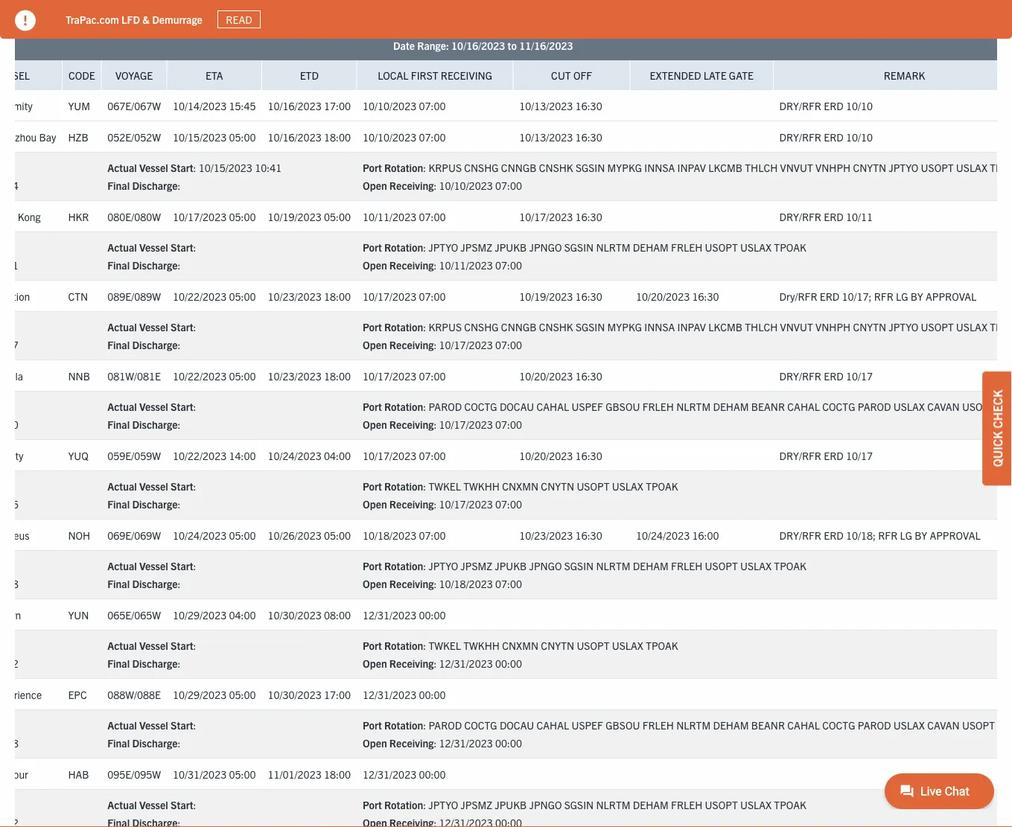 Task type: vqa. For each thing, say whether or not it's contained in the screenshot.


Task type: describe. For each thing, give the bounding box(es) containing it.
usopt inside port rotation : jptyo jpsmz jpukb jpngo sgsin nlrtm deham frleh usopt uslax tpoak open receiving : 10/11/2023 07:00
[[706, 241, 739, 254]]

dry/rfr
[[780, 290, 818, 303]]

etd
[[300, 69, 319, 82]]

frleh inside port rotation : parod coctg docau cahal uspef gbsou frleh nlrtm deham beanr cahal coctg parod uslax cavan usopt tpo open receiving : 12/31/2023 00:00
[[643, 719, 675, 733]]

receiving inside port rotation : krpus cnshg cnngb cnshk sgsin mypkg innsa inpav lkcmb thlch vnvut vnhph cnytn jptyo usopt uslax tpoa open receiving : 10/10/2023 07:00
[[390, 179, 434, 192]]

port for port rotation : krpus cnshg cnngb cnshk sgsin mypkg innsa inpav lkcmb thlch vnvut vnhph cnytn jptyo usopt uslax tpoa open receiving : 10/10/2023 07:00
[[363, 161, 383, 175]]

trapac.com
[[66, 12, 119, 26]]

tpoa for port rotation : krpus cnshg cnngb cnshk sgsin mypkg innsa inpav lkcmb thlch vnvut vnhph cnytn jptyo usopt uslax tpoa open receiving : 10/17/2023 07:00
[[991, 321, 1013, 334]]

10/29/2023 04:00
[[173, 609, 256, 622]]

7 final from the top
[[108, 657, 130, 671]]

usopt inside "port rotation : twkel twkhh cnxmn cnytn usopt uslax tpoak open receiving : 12/31/2023 00:00"
[[577, 640, 610, 653]]

7 actual from the top
[[108, 640, 137, 653]]

yuq
[[68, 449, 89, 463]]

2 10/10/2023 07:00 from the top
[[363, 130, 446, 144]]

port for port rotation : parod coctg docau cahal uspef gbsou frleh nlrtm deham beanr cahal coctg parod uslax cavan usopt tpo open receiving : 10/17/2023 07:00
[[363, 400, 383, 414]]

cnytn inside port rotation : krpus cnshg cnngb cnshk sgsin mypkg innsa inpav lkcmb thlch vnvut vnhph cnytn jptyo usopt uslax tpoa open receiving : 10/10/2023 07:00
[[854, 161, 887, 175]]

2 10/17/2023 07:00 from the top
[[363, 369, 446, 383]]

8 discharge from the top
[[133, 737, 178, 751]]

thlch for : 10/10/2023 07:00
[[746, 161, 779, 175]]

deham inside port rotation : parod coctg docau cahal uspef gbsou frleh nlrtm deham beanr cahal coctg parod uslax cavan usopt tpo open receiving : 12/31/2023 00:00
[[714, 719, 750, 733]]

10/11/2023 inside port rotation : jptyo jpsmz jpukb jpngo sgsin nlrtm deham frleh usopt uslax tpoak open receiving : 10/11/2023 07:00
[[440, 259, 493, 272]]

1 10/22/2023 05:00 from the top
[[173, 290, 256, 303]]

10/17/2023 inside port rotation : parod coctg docau cahal uspef gbsou frleh nlrtm deham beanr cahal coctg parod uslax cavan usopt tpo open receiving : 10/17/2023 07:00
[[440, 418, 493, 432]]

twkel for 10/17/2023
[[429, 480, 462, 493]]

1 10/23/2023 18:00 from the top
[[268, 290, 351, 303]]

usopt inside port rotation : krpus cnshg cnngb cnshk sgsin mypkg innsa inpav lkcmb thlch vnvut vnhph cnytn jptyo usopt uslax tpoa open receiving : 10/17/2023 07:00
[[922, 321, 955, 334]]

port for port rotation : krpus cnshg cnngb cnshk sgsin mypkg innsa inpav lkcmb thlch vnvut vnhph cnytn jptyo usopt uslax tpoa open receiving : 10/17/2023 07:00
[[363, 321, 383, 334]]

cnxmn for 07:00
[[503, 480, 539, 493]]

tpoak for port rotation : jptyo jpsmz jpukb jpngo sgsin nlrtm deham frleh usopt uslax tpoak open receiving : 10/18/2023 07:00
[[775, 560, 807, 573]]

by for 10/17;
[[911, 290, 924, 303]]

&
[[143, 12, 150, 26]]

2 dry/rfr from the top
[[780, 130, 822, 144]]

07:00 inside port rotation : krpus cnshg cnngb cnshk sgsin mypkg innsa inpav lkcmb thlch vnvut vnhph cnytn jptyo usopt uslax tpoa open receiving : 10/17/2023 07:00
[[496, 338, 523, 352]]

6 actual vessel start : final discharge : from the top
[[108, 640, 197, 671]]

tpoak for port rotation : jptyo jpsmz jpukb jpngo sgsin nlrtm deham frleh usopt uslax tpoak open receiving : 10/11/2023 07:00
[[775, 241, 807, 254]]

12/31/2023 inside port rotation : parod coctg docau cahal uspef gbsou frleh nlrtm deham beanr cahal coctg parod uslax cavan usopt tpo open receiving : 12/31/2023 00:00
[[440, 737, 493, 751]]

rotation for port rotation : twkel twkhh cnxmn cnytn usopt uslax tpoak open receiving : 12/31/2023 00:00
[[385, 640, 424, 653]]

00:00 inside "port rotation : twkel twkhh cnxmn cnytn usopt uslax tpoak open receiving : 12/31/2023 00:00"
[[496, 657, 523, 671]]

07:00 inside port rotation : krpus cnshg cnngb cnshk sgsin mypkg innsa inpav lkcmb thlch vnvut vnhph cnytn jptyo usopt uslax tpoa open receiving : 10/10/2023 07:00
[[496, 179, 523, 192]]

10/24/2023 05:00
[[173, 529, 256, 542]]

approval for dry/rfr erd 10/18; rfr lg by approval
[[931, 529, 981, 542]]

uspef for : 12/31/2023 00:00
[[572, 719, 604, 733]]

2 10/10 from the top
[[847, 130, 874, 144]]

10/10/2023 inside port rotation : krpus cnshg cnngb cnshk sgsin mypkg innsa inpav lkcmb thlch vnvut vnhph cnytn jptyo usopt uslax tpoa open receiving : 10/10/2023 07:00
[[440, 179, 493, 192]]

2 dry/rfr erd 10/17 from the top
[[780, 449, 874, 463]]

deham inside port rotation : parod coctg docau cahal uspef gbsou frleh nlrtm deham beanr cahal coctg parod uslax cavan usopt tpo open receiving : 10/17/2023 07:00
[[714, 400, 750, 414]]

4 dry/rfr from the top
[[780, 369, 822, 383]]

2 10/23/2023 18:00 from the top
[[268, 369, 351, 383]]

rotation for port rotation : krpus cnshg cnngb cnshk sgsin mypkg innsa inpav lkcmb thlch vnvut vnhph cnytn jptyo usopt uslax tpoa open receiving : 10/10/2023 07:00
[[385, 161, 424, 175]]

thlch for : 10/17/2023 07:00
[[746, 321, 779, 334]]

089e/089w
[[108, 290, 161, 303]]

vnvut for port rotation : krpus cnshg cnngb cnshk sgsin mypkg innsa inpav lkcmb thlch vnvut vnhph cnytn jptyo usopt uslax tpoa open receiving : 10/17/2023 07:00
[[781, 321, 814, 334]]

0 vertical spatial 10/20/2023 16:30
[[637, 290, 720, 303]]

10/16/2023 for 10/16/2023 17:00
[[268, 99, 322, 112]]

1 dry/rfr erd 10/10 from the top
[[780, 99, 874, 112]]

port for port rotation : twkel twkhh cnxmn cnytn usopt uslax tpoak open receiving : 12/31/2023 00:00
[[363, 640, 383, 653]]

port rotation : jptyo jpsmz jpukb jpngo sgsin nlrtm deham frleh usopt uslax tpoak open receiving : 10/11/2023 07:00
[[363, 241, 807, 272]]

7 discharge from the top
[[133, 657, 178, 671]]

10:41
[[255, 161, 282, 175]]

10/15/2023 inside actual vessel start : 10/15/2023 10:41 final discharge :
[[199, 161, 253, 175]]

cnytn inside "port rotation : twkel twkhh cnxmn cnytn usopt uslax tpoak open receiving : 12/31/2023 00:00"
[[542, 640, 575, 653]]

nlrtm for port rotation : jptyo jpsmz jpukb jpngo sgsin nlrtm deham frleh usopt uslax tpoak open receiving : 10/18/2023 07:00
[[597, 560, 631, 573]]

10/17;
[[843, 290, 873, 303]]

vessel down 095e/095w
[[140, 799, 169, 812]]

1 dry/rfr from the top
[[780, 99, 822, 112]]

rotation for port rotation : jptyo jpsmz jpukb jpngo sgsin nlrtm deham frleh usopt uslax tpoak
[[385, 799, 424, 812]]

port for port rotation : jptyo jpsmz jpukb jpngo sgsin nlrtm deham frleh usopt uslax tpoak
[[363, 799, 383, 812]]

095e/095w
[[108, 768, 161, 781]]

10/11
[[847, 210, 874, 223]]

10/29/2023 05:00
[[173, 688, 256, 702]]

10/19/2023 16:30
[[520, 290, 603, 303]]

069e/069w
[[108, 529, 161, 542]]

4 actual vessel start : final discharge : from the top
[[108, 480, 197, 511]]

receiving inside port rotation : parod coctg docau cahal uspef gbsou frleh nlrtm deham beanr cahal coctg parod uslax cavan usopt tpo open receiving : 10/17/2023 07:00
[[390, 418, 434, 432]]

open inside port rotation : parod coctg docau cahal uspef gbsou frleh nlrtm deham beanr cahal coctg parod uslax cavan usopt tpo open receiving : 10/17/2023 07:00
[[363, 418, 388, 432]]

3 jpukb from the top
[[495, 799, 527, 812]]

vessel inside actual vessel start : 10/15/2023 10:41 final discharge :
[[140, 161, 169, 175]]

jptyo for port rotation : jptyo jpsmz jpukb jpngo sgsin nlrtm deham frleh usopt uslax tpoak open receiving : 10/11/2023 07:00
[[429, 241, 459, 254]]

0 vertical spatial 10/23/2023
[[268, 290, 322, 303]]

to
[[508, 39, 517, 52]]

open inside port rotation : jptyo jpsmz jpukb jpngo sgsin nlrtm deham frleh usopt uslax tpoak open receiving : 10/11/2023 07:00
[[363, 259, 388, 272]]

local first receiving
[[378, 69, 493, 82]]

10/19/2023 05:00
[[268, 210, 351, 223]]

10/31/2023
[[173, 768, 227, 781]]

quick
[[990, 432, 1005, 467]]

jptyo for port rotation : jptyo jpsmz jpukb jpngo sgsin nlrtm deham frleh usopt uslax tpoak open receiving : 10/18/2023 07:00
[[429, 560, 459, 573]]

actual vessel start :
[[108, 799, 197, 812]]

vessel down solid image
[[0, 69, 30, 82]]

10/30/2023 17:00
[[268, 688, 351, 702]]

jpngo for : 10/11/2023 07:00
[[530, 241, 563, 254]]

cnxmn for 00:00
[[503, 640, 539, 653]]

6 dry/rfr from the top
[[780, 529, 822, 542]]

4 final from the top
[[108, 418, 130, 432]]

04:00 for 10/29/2023 04:00
[[229, 609, 256, 622]]

1 vertical spatial 10/20/2023 16:30
[[520, 369, 603, 383]]

10/18/2023 inside the port rotation : jptyo jpsmz jpukb jpngo sgsin nlrtm deham frleh usopt uslax tpoak open receiving : 10/18/2023 07:00
[[440, 578, 493, 591]]

17:00 for 10/16/2023 17:00
[[324, 99, 351, 112]]

3 10/17/2023 07:00 from the top
[[363, 449, 446, 463]]

5 discharge from the top
[[133, 498, 178, 511]]

vessel down 069e/069w
[[140, 560, 169, 573]]

4 actual from the top
[[108, 400, 137, 414]]

sgsin for : 10/17/2023 07:00
[[576, 321, 606, 334]]

cnngb for : 10/17/2023 07:00
[[502, 321, 537, 334]]

nlrtm inside port rotation : parod coctg docau cahal uspef gbsou frleh nlrtm deham beanr cahal coctg parod uslax cavan usopt tpo open receiving : 10/17/2023 07:00
[[677, 400, 711, 414]]

jptyo inside port rotation : krpus cnshg cnngb cnshk sgsin mypkg innsa inpav lkcmb thlch vnvut vnhph cnytn jptyo usopt uslax tpoa open receiving : 10/17/2023 07:00
[[890, 321, 919, 334]]

0 vertical spatial 10/18/2023
[[363, 529, 417, 542]]

16:00
[[693, 529, 720, 542]]

extended late gate
[[650, 69, 754, 82]]

cnshg for 10/17/2023
[[465, 321, 499, 334]]

4 18:00 from the top
[[324, 768, 351, 781]]

10/14/2023
[[173, 99, 227, 112]]

1 10/17/2023 07:00 from the top
[[363, 290, 446, 303]]

twkhh for 10/17/2023
[[464, 480, 500, 493]]

start inside actual vessel start : 10/15/2023 10:41 final discharge :
[[171, 161, 194, 175]]

10/31/2023 05:00
[[173, 768, 256, 781]]

nlrtm for port rotation : jptyo jpsmz jpukb jpngo sgsin nlrtm deham frleh usopt uslax tpoak open receiving : 10/11/2023 07:00
[[597, 241, 631, 254]]

3 dry/rfr from the top
[[780, 210, 822, 223]]

6 discharge from the top
[[133, 578, 178, 591]]

final inside actual vessel start : 10/15/2023 10:41 final discharge :
[[108, 179, 130, 192]]

2 actual vessel start : final discharge : from the top
[[108, 321, 197, 352]]

receiving inside "port rotation : twkel twkhh cnxmn cnytn usopt uslax tpoak open receiving : 12/31/2023 00:00"
[[390, 657, 434, 671]]

2 actual from the top
[[108, 241, 137, 254]]

lkcmb for : 10/10/2023 07:00
[[709, 161, 743, 175]]

twkhh for 12/31/2023
[[464, 640, 500, 653]]

07:00 inside port rotation : twkel twkhh cnxmn cnytn usopt uslax tpoak open receiving : 10/17/2023 07:00
[[496, 498, 523, 511]]

uslax inside the port rotation : jptyo jpsmz jpukb jpngo sgsin nlrtm deham frleh usopt uslax tpoak open receiving : 10/18/2023 07:00
[[741, 560, 772, 573]]

10/11/2023 07:00
[[363, 210, 446, 223]]

port rotation : krpus cnshg cnngb cnshk sgsin mypkg innsa inpav lkcmb thlch vnvut vnhph cnytn jptyo usopt uslax tpoa open receiving : 10/17/2023 07:00
[[363, 321, 1013, 352]]

vessel down '089e/089w' at top
[[140, 321, 169, 334]]

jptyo for port rotation : jptyo jpsmz jpukb jpngo sgsin nlrtm deham frleh usopt uslax tpoak
[[429, 799, 459, 812]]

052e/052w
[[108, 130, 161, 144]]

11/01/2023 18:00
[[268, 768, 351, 781]]

vnhph for port rotation : krpus cnshg cnngb cnshk sgsin mypkg innsa inpav lkcmb thlch vnvut vnhph cnytn jptyo usopt uslax tpoa open receiving : 10/17/2023 07:00
[[816, 321, 851, 334]]

range:
[[418, 39, 450, 52]]

epc
[[68, 688, 87, 702]]

uslax inside port rotation : krpus cnshg cnngb cnshk sgsin mypkg innsa inpav lkcmb thlch vnvut vnhph cnytn jptyo usopt uslax tpoa open receiving : 10/10/2023 07:00
[[957, 161, 988, 175]]

10/26/2023 05:00
[[268, 529, 351, 542]]

vnhph for port rotation : krpus cnshg cnngb cnshk sgsin mypkg innsa inpav lkcmb thlch vnvut vnhph cnytn jptyo usopt uslax tpoa open receiving : 10/10/2023 07:00
[[816, 161, 851, 175]]

hkr
[[68, 210, 89, 223]]

1 10/10/2023 07:00 from the top
[[363, 99, 446, 112]]

receiving inside port rotation : parod coctg docau cahal uspef gbsou frleh nlrtm deham beanr cahal coctg parod uslax cavan usopt tpo open receiving : 12/31/2023 00:00
[[390, 737, 434, 751]]

date range: 10/16/2023 to 11/16/2023
[[394, 39, 574, 52]]

inpav for : 10/17/2023 07:00
[[678, 321, 707, 334]]

cut
[[552, 69, 572, 82]]

4 start from the top
[[171, 400, 194, 414]]

usopt inside port rotation : twkel twkhh cnxmn cnytn usopt uslax tpoak open receiving : 10/17/2023 07:00
[[577, 480, 610, 493]]

date
[[394, 39, 415, 52]]

10/17/2023 05:00
[[173, 210, 256, 223]]

cavan for port rotation : parod coctg docau cahal uspef gbsou frleh nlrtm deham beanr cahal coctg parod uslax cavan usopt tpo open receiving : 10/17/2023 07:00
[[928, 400, 961, 414]]

10/30/2023 08:00
[[268, 609, 351, 622]]

cut off
[[552, 69, 593, 82]]

demurrage
[[152, 12, 203, 26]]

inpav for : 10/10/2023 07:00
[[678, 161, 707, 175]]

port rotation : parod coctg docau cahal uspef gbsou frleh nlrtm deham beanr cahal coctg parod uslax cavan usopt tpo open receiving : 12/31/2023 00:00
[[363, 719, 1013, 751]]

frleh for port rotation : jptyo jpsmz jpukb jpngo sgsin nlrtm deham frleh usopt uslax tpoak open receiving : 10/18/2023 07:00
[[672, 560, 703, 573]]

code
[[69, 69, 95, 82]]

11/16/2023
[[520, 39, 574, 52]]

0 vertical spatial 10/16/2023
[[452, 39, 506, 52]]

krpus for 10/17/2023
[[429, 321, 462, 334]]

cnshk for : 10/17/2023 07:00
[[540, 321, 574, 334]]

port rotation : jptyo jpsmz jpukb jpngo sgsin nlrtm deham frleh usopt uslax tpoak
[[363, 799, 807, 812]]

3 actual from the top
[[108, 321, 137, 334]]

067e/067w
[[108, 99, 161, 112]]

twkel for 12/31/2023
[[429, 640, 462, 653]]

07:00 inside port rotation : parod coctg docau cahal uspef gbsou frleh nlrtm deham beanr cahal coctg parod uslax cavan usopt tpo open receiving : 10/17/2023 07:00
[[496, 418, 523, 432]]

10/22/2023 14:00
[[173, 449, 256, 463]]

local
[[378, 69, 409, 82]]

port rotation : twkel twkhh cnxmn cnytn usopt uslax tpoak open receiving : 12/31/2023 00:00
[[363, 640, 679, 671]]

hab
[[68, 768, 90, 781]]

nnb
[[68, 369, 91, 383]]

remark
[[885, 69, 926, 82]]

10/26/2023
[[268, 529, 322, 542]]

10/15/2023 05:00
[[173, 130, 256, 144]]

hzb
[[68, 130, 89, 144]]

3 jpsmz from the top
[[461, 799, 493, 812]]

rotation for port rotation : parod coctg docau cahal uspef gbsou frleh nlrtm deham beanr cahal coctg parod uslax cavan usopt tpo open receiving : 10/17/2023 07:00
[[385, 400, 424, 414]]

quick check
[[990, 390, 1005, 467]]

15:45
[[229, 99, 256, 112]]

read link
[[217, 10, 261, 28]]

read
[[226, 13, 252, 26]]

10/17/2023 16:30
[[520, 210, 603, 223]]

receiving inside port rotation : twkel twkhh cnxmn cnytn usopt uslax tpoak open receiving : 10/17/2023 07:00
[[390, 498, 434, 511]]

1 dry/rfr erd 10/17 from the top
[[780, 369, 874, 383]]

noh
[[68, 529, 91, 542]]

rotation for port rotation : jptyo jpsmz jpukb jpngo sgsin nlrtm deham frleh usopt uslax tpoak open receiving : 10/11/2023 07:00
[[385, 241, 424, 254]]

2 final from the top
[[108, 259, 130, 272]]

1 18:00 from the top
[[324, 130, 351, 144]]

dry/rfr erd 10/11
[[780, 210, 874, 223]]

10/16/2023 17:00
[[268, 99, 351, 112]]

sgsin for : 10/10/2023 07:00
[[576, 161, 606, 175]]

080e/080w
[[108, 210, 161, 223]]

10/19/2023 for 10/19/2023 05:00
[[268, 210, 322, 223]]

10/24/2023 for 10/24/2023 04:00
[[268, 449, 322, 463]]

usopt inside port rotation : parod coctg docau cahal uspef gbsou frleh nlrtm deham beanr cahal coctg parod uslax cavan usopt tpo open receiving : 12/31/2023 00:00
[[963, 719, 996, 733]]

11/01/2023
[[268, 768, 322, 781]]

extended
[[650, 69, 702, 82]]

07:00 inside the port rotation : jptyo jpsmz jpukb jpngo sgsin nlrtm deham frleh usopt uslax tpoak open receiving : 10/18/2023 07:00
[[496, 578, 523, 591]]

8 actual from the top
[[108, 719, 137, 733]]

10/18/2023 07:00
[[363, 529, 446, 542]]

2 vertical spatial 10/20/2023 16:30
[[520, 449, 603, 463]]

1 10/13/2023 16:30 from the top
[[520, 99, 603, 112]]

1 10/17 from the top
[[847, 369, 874, 383]]

open inside port rotation : krpus cnshg cnngb cnshk sgsin mypkg innsa inpav lkcmb thlch vnvut vnhph cnytn jptyo usopt uslax tpoa open receiving : 10/10/2023 07:00
[[363, 179, 388, 192]]

receiving inside port rotation : krpus cnshg cnngb cnshk sgsin mypkg innsa inpav lkcmb thlch vnvut vnhph cnytn jptyo usopt uslax tpoa open receiving : 10/17/2023 07:00
[[390, 338, 434, 352]]

14:00
[[229, 449, 256, 463]]

2 dry/rfr erd 10/10 from the top
[[780, 130, 874, 144]]

eta
[[206, 69, 224, 82]]

081w/081e
[[108, 369, 161, 383]]

9 actual from the top
[[108, 799, 137, 812]]

3 18:00 from the top
[[324, 369, 351, 383]]

10/23/2023 16:30
[[520, 529, 603, 542]]

10/16/2023 for 10/16/2023 18:00
[[268, 130, 322, 144]]

vnvut for port rotation : krpus cnshg cnngb cnshk sgsin mypkg innsa inpav lkcmb thlch vnvut vnhph cnytn jptyo usopt uslax tpoa open receiving : 10/10/2023 07:00
[[781, 161, 814, 175]]

open inside port rotation : krpus cnshg cnngb cnshk sgsin mypkg innsa inpav lkcmb thlch vnvut vnhph cnytn jptyo usopt uslax tpoa open receiving : 10/17/2023 07:00
[[363, 338, 388, 352]]

receiving inside port rotation : jptyo jpsmz jpukb jpngo sgsin nlrtm deham frleh usopt uslax tpoak open receiving : 10/11/2023 07:00
[[390, 259, 434, 272]]

3 start from the top
[[171, 321, 194, 334]]

5 dry/rfr from the top
[[780, 449, 822, 463]]

port for port rotation : jptyo jpsmz jpukb jpngo sgsin nlrtm deham frleh usopt uslax tpoak open receiving : 10/18/2023 07:00
[[363, 560, 383, 573]]

0 vertical spatial 10/10/2023
[[363, 99, 417, 112]]

nlrtm inside port rotation : parod coctg docau cahal uspef gbsou frleh nlrtm deham beanr cahal coctg parod uslax cavan usopt tpo open receiving : 12/31/2023 00:00
[[677, 719, 711, 733]]

00:00 inside port rotation : parod coctg docau cahal uspef gbsou frleh nlrtm deham beanr cahal coctg parod uslax cavan usopt tpo open receiving : 12/31/2023 00:00
[[496, 737, 523, 751]]

7 start from the top
[[171, 640, 194, 653]]

10/24/2023 for 10/24/2023 05:00
[[173, 529, 227, 542]]

1 10/10 from the top
[[847, 99, 874, 112]]

6 actual from the top
[[108, 560, 137, 573]]

usopt inside the port rotation : jptyo jpsmz jpukb jpngo sgsin nlrtm deham frleh usopt uslax tpoak open receiving : 10/18/2023 07:00
[[706, 560, 739, 573]]

dry/rfr erd 10/17; rfr lg by approval
[[780, 290, 977, 303]]

tpoa for port rotation : krpus cnshg cnngb cnshk sgsin mypkg innsa inpav lkcmb thlch vnvut vnhph cnytn jptyo usopt uslax tpoa open receiving : 10/10/2023 07:00
[[991, 161, 1013, 175]]

uslax inside port rotation : parod coctg docau cahal uspef gbsou frleh nlrtm deham beanr cahal coctg parod uslax cavan usopt tpo open receiving : 12/31/2023 00:00
[[894, 719, 926, 733]]

actual vessel start : 10/15/2023 10:41 final discharge :
[[108, 161, 282, 192]]

yun
[[68, 609, 89, 622]]

check
[[990, 390, 1005, 429]]

jpsmz for 10/18/2023
[[461, 560, 493, 573]]

10/17/2023 inside port rotation : krpus cnshg cnngb cnshk sgsin mypkg innsa inpav lkcmb thlch vnvut vnhph cnytn jptyo usopt uslax tpoa open receiving : 10/17/2023 07:00
[[440, 338, 493, 352]]

2 vertical spatial 10/20/2023
[[520, 449, 574, 463]]

dry/rfr erd 10/18; rfr lg by approval
[[780, 529, 981, 542]]

8 final from the top
[[108, 737, 130, 751]]

3 12/31/2023 00:00 from the top
[[363, 768, 446, 781]]

08:00
[[324, 609, 351, 622]]

10/24/2023 04:00
[[268, 449, 351, 463]]

rotation for port rotation : twkel twkhh cnxmn cnytn usopt uslax tpoak open receiving : 10/17/2023 07:00
[[385, 480, 424, 493]]

actual inside actual vessel start : 10/15/2023 10:41 final discharge :
[[108, 161, 137, 175]]

ctn
[[68, 290, 88, 303]]



Task type: locate. For each thing, give the bounding box(es) containing it.
2 mypkg from the top
[[608, 321, 643, 334]]

10/30/2023 for 10/30/2023 08:00
[[268, 609, 322, 622]]

1 start from the top
[[171, 161, 194, 175]]

cnshg for 10/10/2023
[[465, 161, 499, 175]]

17:00
[[324, 99, 351, 112], [324, 688, 351, 702]]

1 cnxmn from the top
[[503, 480, 539, 493]]

final up 069e/069w
[[108, 498, 130, 511]]

0 vertical spatial 10/22/2023 05:00
[[173, 290, 256, 303]]

cavan
[[928, 400, 961, 414], [928, 719, 961, 733]]

10/15/2023 down 10/14/2023
[[173, 130, 227, 144]]

cnngb inside port rotation : krpus cnshg cnngb cnshk sgsin mypkg innsa inpav lkcmb thlch vnvut vnhph cnytn jptyo usopt uslax tpoa open receiving : 10/17/2023 07:00
[[502, 321, 537, 334]]

rfr
[[875, 290, 894, 303], [879, 529, 898, 542]]

1 horizontal spatial 04:00
[[324, 449, 351, 463]]

1 vertical spatial 10/23/2023 18:00
[[268, 369, 351, 383]]

rotation inside port rotation : twkel twkhh cnxmn cnytn usopt uslax tpoak open receiving : 10/17/2023 07:00
[[385, 480, 424, 493]]

1 10/30/2023 from the top
[[268, 609, 322, 622]]

innsa for : 10/10/2023 07:00
[[645, 161, 676, 175]]

actual vessel start : final discharge : up 069e/069w
[[108, 480, 197, 511]]

1 vertical spatial jpngo
[[530, 560, 563, 573]]

2 lkcmb from the top
[[709, 321, 743, 334]]

1 vertical spatial vnvut
[[781, 321, 814, 334]]

final up '089e/089w' at top
[[108, 259, 130, 272]]

tpoa
[[991, 161, 1013, 175], [991, 321, 1013, 334]]

1 vertical spatial cnngb
[[502, 321, 537, 334]]

1 vertical spatial 10/10
[[847, 130, 874, 144]]

cnytn inside port rotation : krpus cnshg cnngb cnshk sgsin mypkg innsa inpav lkcmb thlch vnvut vnhph cnytn jptyo usopt uslax tpoa open receiving : 10/17/2023 07:00
[[854, 321, 887, 334]]

cnngb down "10/19/2023 16:30"
[[502, 321, 537, 334]]

8 start from the top
[[171, 719, 194, 733]]

12/31/2023 00:00
[[363, 609, 446, 622], [363, 688, 446, 702], [363, 768, 446, 781]]

port inside port rotation : parod coctg docau cahal uspef gbsou frleh nlrtm deham beanr cahal coctg parod uslax cavan usopt tpo open receiving : 10/17/2023 07:00
[[363, 400, 383, 414]]

1 vertical spatial 10/29/2023
[[173, 688, 227, 702]]

0 vertical spatial cnshk
[[540, 161, 574, 175]]

1 vertical spatial 10/10/2023
[[363, 130, 417, 144]]

2 cnshg from the top
[[465, 321, 499, 334]]

3 jpngo from the top
[[530, 799, 563, 812]]

lg for 10/17;
[[897, 290, 909, 303]]

by right 10/17;
[[911, 290, 924, 303]]

:
[[194, 161, 197, 175], [424, 161, 427, 175], [178, 179, 181, 192], [434, 179, 437, 192], [194, 241, 197, 254], [424, 241, 427, 254], [178, 259, 181, 272], [434, 259, 437, 272], [194, 321, 197, 334], [424, 321, 427, 334], [178, 338, 181, 352], [434, 338, 437, 352], [194, 400, 197, 414], [424, 400, 427, 414], [178, 418, 181, 432], [434, 418, 437, 432], [194, 480, 197, 493], [424, 480, 427, 493], [178, 498, 181, 511], [434, 498, 437, 511], [194, 560, 197, 573], [424, 560, 427, 573], [178, 578, 181, 591], [434, 578, 437, 591], [194, 640, 197, 653], [424, 640, 427, 653], [178, 657, 181, 671], [434, 657, 437, 671], [194, 719, 197, 733], [424, 719, 427, 733], [178, 737, 181, 751], [434, 737, 437, 751], [194, 799, 197, 812], [424, 799, 427, 812]]

innsa
[[645, 161, 676, 175], [645, 321, 676, 334]]

4 open from the top
[[363, 418, 388, 432]]

1 vertical spatial dry/rfr erd 10/17
[[780, 449, 874, 463]]

1 vertical spatial cnshk
[[540, 321, 574, 334]]

rotation inside port rotation : krpus cnshg cnngb cnshk sgsin mypkg innsa inpav lkcmb thlch vnvut vnhph cnytn jptyo usopt uslax tpoa open receiving : 10/10/2023 07:00
[[385, 161, 424, 175]]

sgsin for : 10/18/2023 07:00
[[565, 560, 594, 573]]

2 vertical spatial 10/16/2023
[[268, 130, 322, 144]]

rotation inside port rotation : parod coctg docau cahal uspef gbsou frleh nlrtm deham beanr cahal coctg parod uslax cavan usopt tpo open receiving : 12/31/2023 00:00
[[385, 719, 424, 733]]

10/29/2023 for 10/29/2023 05:00
[[173, 688, 227, 702]]

1 vnhph from the top
[[816, 161, 851, 175]]

cnshk up 10/17/2023 16:30
[[540, 161, 574, 175]]

2 twkel from the top
[[429, 640, 462, 653]]

mypkg for : 10/17/2023 07:00
[[608, 321, 643, 334]]

10/14/2023 15:45
[[173, 99, 256, 112]]

2 vertical spatial jpukb
[[495, 799, 527, 812]]

uspef
[[572, 400, 604, 414], [572, 719, 604, 733]]

0 vertical spatial 10/22/2023
[[173, 290, 227, 303]]

actual down 095e/095w
[[108, 799, 137, 812]]

cnshg inside port rotation : krpus cnshg cnngb cnshk sgsin mypkg innsa inpav lkcmb thlch vnvut vnhph cnytn jptyo usopt uslax tpoa open receiving : 10/10/2023 07:00
[[465, 161, 499, 175]]

1 gbsou from the top
[[606, 400, 641, 414]]

vessel down 065e/065w
[[140, 640, 169, 653]]

2 cnshk from the top
[[540, 321, 574, 334]]

twkel
[[429, 480, 462, 493], [429, 640, 462, 653]]

rotation for port rotation : parod coctg docau cahal uspef gbsou frleh nlrtm deham beanr cahal coctg parod uslax cavan usopt tpo open receiving : 12/31/2023 00:00
[[385, 719, 424, 733]]

actual vessel start : final discharge : up 059e/059w on the left of page
[[108, 400, 197, 432]]

10/22/2023 right '089e/089w' at top
[[173, 290, 227, 303]]

1 jpngo from the top
[[530, 241, 563, 254]]

10/16/2023 18:00
[[268, 130, 351, 144]]

1 vertical spatial by
[[916, 529, 928, 542]]

actual vessel start : final discharge : up 088w/088e
[[108, 640, 197, 671]]

1 jpsmz from the top
[[461, 241, 493, 254]]

lg right 10/18;
[[901, 529, 913, 542]]

vnvut down dry/rfr
[[781, 321, 814, 334]]

innsa inside port rotation : krpus cnshg cnngb cnshk sgsin mypkg innsa inpav lkcmb thlch vnvut vnhph cnytn jptyo usopt uslax tpoa open receiving : 10/17/2023 07:00
[[645, 321, 676, 334]]

6 final from the top
[[108, 578, 130, 591]]

approval for dry/rfr erd 10/17; rfr lg by approval
[[927, 290, 977, 303]]

1 vertical spatial jpsmz
[[461, 560, 493, 573]]

0 vertical spatial 10/30/2023
[[268, 609, 322, 622]]

2 discharge from the top
[[133, 259, 178, 272]]

tpo inside port rotation : parod coctg docau cahal uspef gbsou frleh nlrtm deham beanr cahal coctg parod uslax cavan usopt tpo open receiving : 10/17/2023 07:00
[[998, 400, 1013, 414]]

0 vertical spatial beanr
[[752, 400, 786, 414]]

2 docau from the top
[[500, 719, 535, 733]]

beanr
[[752, 400, 786, 414], [752, 719, 786, 733]]

0 vertical spatial thlch
[[746, 161, 779, 175]]

vnhph inside port rotation : krpus cnshg cnngb cnshk sgsin mypkg innsa inpav lkcmb thlch vnvut vnhph cnytn jptyo usopt uslax tpoa open receiving : 10/10/2023 07:00
[[816, 161, 851, 175]]

gbsou for : 10/17/2023 07:00
[[606, 400, 641, 414]]

docau
[[500, 400, 535, 414], [500, 719, 535, 733]]

vessel down 088w/088e
[[140, 719, 169, 733]]

tpo for port rotation : parod coctg docau cahal uspef gbsou frleh nlrtm deham beanr cahal coctg parod uslax cavan usopt tpo open receiving : 12/31/2023 00:00
[[998, 719, 1013, 733]]

1 cnshg from the top
[[465, 161, 499, 175]]

0 vertical spatial 10/23/2023 18:00
[[268, 290, 351, 303]]

2 vertical spatial 10/17/2023 07:00
[[363, 449, 446, 463]]

uslax inside port rotation : jptyo jpsmz jpukb jpngo sgsin nlrtm deham frleh usopt uslax tpoak open receiving : 10/11/2023 07:00
[[741, 241, 772, 254]]

10/29/2023 for 10/29/2023 04:00
[[173, 609, 227, 622]]

10/19/2023 down port rotation : jptyo jpsmz jpukb jpngo sgsin nlrtm deham frleh usopt uslax tpoak open receiving : 10/11/2023 07:00
[[520, 290, 574, 303]]

2 cavan from the top
[[928, 719, 961, 733]]

twkhh inside "port rotation : twkel twkhh cnxmn cnytn usopt uslax tpoak open receiving : 12/31/2023 00:00"
[[464, 640, 500, 653]]

5 port from the top
[[363, 480, 383, 493]]

gbsou inside port rotation : parod coctg docau cahal uspef gbsou frleh nlrtm deham beanr cahal coctg parod uslax cavan usopt tpo open receiving : 12/31/2023 00:00
[[606, 719, 641, 733]]

jpsmz inside port rotation : jptyo jpsmz jpukb jpngo sgsin nlrtm deham frleh usopt uslax tpoak open receiving : 10/11/2023 07:00
[[461, 241, 493, 254]]

1 vertical spatial 10/19/2023
[[520, 290, 574, 303]]

jpngo for : 10/18/2023 07:00
[[530, 560, 563, 573]]

0 vertical spatial jpsmz
[[461, 241, 493, 254]]

0 vertical spatial 10/13/2023 16:30
[[520, 99, 603, 112]]

4 discharge from the top
[[133, 418, 178, 432]]

cnngb for : 10/10/2023 07:00
[[502, 161, 537, 175]]

actual down '089e/089w' at top
[[108, 321, 137, 334]]

10/19/2023 for 10/19/2023 16:30
[[520, 290, 574, 303]]

7 rotation from the top
[[385, 640, 424, 653]]

beanr for port rotation : parod coctg docau cahal uspef gbsou frleh nlrtm deham beanr cahal coctg parod uslax cavan usopt tpo open receiving : 10/17/2023 07:00
[[752, 400, 786, 414]]

mypkg inside port rotation : krpus cnshg cnngb cnshk sgsin mypkg innsa inpav lkcmb thlch vnvut vnhph cnytn jptyo usopt uslax tpoa open receiving : 10/10/2023 07:00
[[608, 161, 643, 175]]

rotation
[[385, 161, 424, 175], [385, 241, 424, 254], [385, 321, 424, 334], [385, 400, 424, 414], [385, 480, 424, 493], [385, 560, 424, 573], [385, 640, 424, 653], [385, 719, 424, 733], [385, 799, 424, 812]]

10/24/2023 left 16:00
[[637, 529, 691, 542]]

lg right 10/17;
[[897, 290, 909, 303]]

tpoak inside "port rotation : twkel twkhh cnxmn cnytn usopt uslax tpoak open receiving : 12/31/2023 00:00"
[[646, 640, 679, 653]]

actual down 081w/081e
[[108, 400, 137, 414]]

1 vertical spatial cnxmn
[[503, 640, 539, 653]]

1 innsa from the top
[[645, 161, 676, 175]]

12/31/2023
[[363, 609, 417, 622], [440, 657, 493, 671], [363, 688, 417, 702], [440, 737, 493, 751], [363, 768, 417, 781]]

actual down 059e/059w on the left of page
[[108, 480, 137, 493]]

0 vertical spatial dry/rfr erd 10/17
[[780, 369, 874, 383]]

1 vertical spatial rfr
[[879, 529, 898, 542]]

0 vertical spatial mypkg
[[608, 161, 643, 175]]

1 10/22/2023 from the top
[[173, 290, 227, 303]]

5 rotation from the top
[[385, 480, 424, 493]]

0 vertical spatial jpukb
[[495, 241, 527, 254]]

twkhh inside port rotation : twkel twkhh cnxmn cnytn usopt uslax tpoak open receiving : 10/17/2023 07:00
[[464, 480, 500, 493]]

10/24/2023 for 10/24/2023 16:00
[[637, 529, 691, 542]]

0 vertical spatial 10/20/2023
[[637, 290, 691, 303]]

cnxmn inside "port rotation : twkel twkhh cnxmn cnytn usopt uslax tpoak open receiving : 12/31/2023 00:00"
[[503, 640, 539, 653]]

1 actual vessel start : final discharge : from the top
[[108, 241, 197, 272]]

tpo for port rotation : parod coctg docau cahal uspef gbsou frleh nlrtm deham beanr cahal coctg parod uslax cavan usopt tpo open receiving : 10/17/2023 07:00
[[998, 400, 1013, 414]]

mypkg
[[608, 161, 643, 175], [608, 321, 643, 334]]

discharge up 095e/095w
[[133, 737, 178, 751]]

jpngo inside port rotation : jptyo jpsmz jpukb jpngo sgsin nlrtm deham frleh usopt uslax tpoak open receiving : 10/11/2023 07:00
[[530, 241, 563, 254]]

final up 081w/081e
[[108, 338, 130, 352]]

3 final from the top
[[108, 338, 130, 352]]

1 vertical spatial krpus
[[429, 321, 462, 334]]

3 rotation from the top
[[385, 321, 424, 334]]

vnvut
[[781, 161, 814, 175], [781, 321, 814, 334]]

vnvut up dry/rfr erd 10/11
[[781, 161, 814, 175]]

mypkg inside port rotation : krpus cnshg cnngb cnshk sgsin mypkg innsa inpav lkcmb thlch vnvut vnhph cnytn jptyo usopt uslax tpoa open receiving : 10/17/2023 07:00
[[608, 321, 643, 334]]

1 vertical spatial beanr
[[752, 719, 786, 733]]

10/22/2023 05:00
[[173, 290, 256, 303], [173, 369, 256, 383]]

jpsmz for 10/11/2023
[[461, 241, 493, 254]]

rfr for 10/18;
[[879, 529, 898, 542]]

thlch
[[746, 161, 779, 175], [746, 321, 779, 334]]

cnytn
[[854, 161, 887, 175], [854, 321, 887, 334], [542, 480, 575, 493], [542, 640, 575, 653]]

actual down 069e/069w
[[108, 560, 137, 573]]

jpukb inside port rotation : jptyo jpsmz jpukb jpngo sgsin nlrtm deham frleh usopt uslax tpoak open receiving : 10/11/2023 07:00
[[495, 241, 527, 254]]

3 port from the top
[[363, 321, 383, 334]]

1 vertical spatial uspef
[[572, 719, 604, 733]]

0 vertical spatial cnngb
[[502, 161, 537, 175]]

rotation inside port rotation : jptyo jpsmz jpukb jpngo sgsin nlrtm deham frleh usopt uslax tpoak open receiving : 10/11/2023 07:00
[[385, 241, 424, 254]]

10/17/2023 inside port rotation : twkel twkhh cnxmn cnytn usopt uslax tpoak open receiving : 10/17/2023 07:00
[[440, 498, 493, 511]]

0 vertical spatial dry/rfr erd 10/10
[[780, 99, 874, 112]]

final up 059e/059w on the left of page
[[108, 418, 130, 432]]

0 vertical spatial tpo
[[998, 400, 1013, 414]]

2 vertical spatial jpsmz
[[461, 799, 493, 812]]

1 inpav from the top
[[678, 161, 707, 175]]

0 vertical spatial 10/17/2023 07:00
[[363, 290, 446, 303]]

uspef for : 10/17/2023 07:00
[[572, 400, 604, 414]]

10/18;
[[847, 529, 877, 542]]

first
[[412, 69, 439, 82]]

8 open from the top
[[363, 737, 388, 751]]

trapac.com lfd & demurrage
[[66, 12, 203, 26]]

final up 088w/088e
[[108, 657, 130, 671]]

rfr right 10/17;
[[875, 290, 894, 303]]

1 horizontal spatial 10/19/2023
[[520, 290, 574, 303]]

0 horizontal spatial 04:00
[[229, 609, 256, 622]]

10/16/2023 down the etd
[[268, 99, 322, 112]]

erd
[[825, 99, 844, 112], [825, 130, 844, 144], [825, 210, 844, 223], [821, 290, 840, 303], [825, 369, 844, 383], [825, 449, 844, 463], [825, 529, 844, 542]]

4 port from the top
[[363, 400, 383, 414]]

2 10/13/2023 16:30 from the top
[[520, 130, 603, 144]]

deham for port rotation : jptyo jpsmz jpukb jpngo sgsin nlrtm deham frleh usopt uslax tpoak
[[634, 799, 669, 812]]

vessel down 059e/059w on the left of page
[[140, 480, 169, 493]]

late
[[704, 69, 727, 82]]

rotation for port rotation : krpus cnshg cnngb cnshk sgsin mypkg innsa inpav lkcmb thlch vnvut vnhph cnytn jptyo usopt uslax tpoa open receiving : 10/17/2023 07:00
[[385, 321, 424, 334]]

5 actual from the top
[[108, 480, 137, 493]]

actual down 088w/088e
[[108, 719, 137, 733]]

cnshk inside port rotation : krpus cnshg cnngb cnshk sgsin mypkg innsa inpav lkcmb thlch vnvut vnhph cnytn jptyo usopt uslax tpoa open receiving : 10/17/2023 07:00
[[540, 321, 574, 334]]

10/16/2023
[[452, 39, 506, 52], [268, 99, 322, 112], [268, 130, 322, 144]]

1 vertical spatial cnshg
[[465, 321, 499, 334]]

2 10/17 from the top
[[847, 449, 874, 463]]

cavan inside port rotation : parod coctg docau cahal uspef gbsou frleh nlrtm deham beanr cahal coctg parod uslax cavan usopt tpo open receiving : 12/31/2023 00:00
[[928, 719, 961, 733]]

1 vertical spatial 10/18/2023
[[440, 578, 493, 591]]

jpsmz
[[461, 241, 493, 254], [461, 560, 493, 573], [461, 799, 493, 812]]

1 vertical spatial 10/10/2023 07:00
[[363, 130, 446, 144]]

rotation for port rotation : jptyo jpsmz jpukb jpngo sgsin nlrtm deham frleh usopt uslax tpoak open receiving : 10/18/2023 07:00
[[385, 560, 424, 573]]

10/16/2023 left to
[[452, 39, 506, 52]]

0 vertical spatial twkhh
[[464, 480, 500, 493]]

beanr for port rotation : parod coctg docau cahal uspef gbsou frleh nlrtm deham beanr cahal coctg parod uslax cavan usopt tpo open receiving : 12/31/2023 00:00
[[752, 719, 786, 733]]

1 vertical spatial approval
[[931, 529, 981, 542]]

uslax inside port rotation : krpus cnshg cnngb cnshk sgsin mypkg innsa inpav lkcmb thlch vnvut vnhph cnytn jptyo usopt uslax tpoa open receiving : 10/17/2023 07:00
[[957, 321, 988, 334]]

1 tpoa from the top
[[991, 161, 1013, 175]]

2 twkhh from the top
[[464, 640, 500, 653]]

receiving inside the port rotation : jptyo jpsmz jpukb jpngo sgsin nlrtm deham frleh usopt uslax tpoak open receiving : 10/18/2023 07:00
[[390, 578, 434, 591]]

uslax inside port rotation : twkel twkhh cnxmn cnytn usopt uslax tpoak open receiving : 10/17/2023 07:00
[[613, 480, 644, 493]]

1 vertical spatial twkel
[[429, 640, 462, 653]]

port inside port rotation : krpus cnshg cnngb cnshk sgsin mypkg innsa inpav lkcmb thlch vnvut vnhph cnytn jptyo usopt uslax tpoa open receiving : 10/10/2023 07:00
[[363, 161, 383, 175]]

6 start from the top
[[171, 560, 194, 573]]

2 vertical spatial 10/23/2023
[[520, 529, 574, 542]]

2 vertical spatial jpngo
[[530, 799, 563, 812]]

frleh inside port rotation : jptyo jpsmz jpukb jpngo sgsin nlrtm deham frleh usopt uslax tpoak open receiving : 10/11/2023 07:00
[[672, 241, 703, 254]]

port inside the port rotation : jptyo jpsmz jpukb jpngo sgsin nlrtm deham frleh usopt uslax tpoak open receiving : 10/18/2023 07:00
[[363, 560, 383, 573]]

0 horizontal spatial 10/11/2023
[[363, 210, 417, 223]]

jptyo inside port rotation : jptyo jpsmz jpukb jpngo sgsin nlrtm deham frleh usopt uslax tpoak open receiving : 10/11/2023 07:00
[[429, 241, 459, 254]]

1 rotation from the top
[[385, 161, 424, 175]]

usopt inside port rotation : krpus cnshg cnngb cnshk sgsin mypkg innsa inpav lkcmb thlch vnvut vnhph cnytn jptyo usopt uslax tpoa open receiving : 10/10/2023 07:00
[[922, 161, 955, 175]]

open inside the port rotation : jptyo jpsmz jpukb jpngo sgsin nlrtm deham frleh usopt uslax tpoak open receiving : 10/18/2023 07:00
[[363, 578, 388, 591]]

1 vertical spatial docau
[[500, 719, 535, 733]]

2 10/22/2023 from the top
[[173, 369, 227, 383]]

2 vertical spatial 12/31/2023 00:00
[[363, 768, 446, 781]]

0 vertical spatial lg
[[897, 290, 909, 303]]

tpo inside port rotation : parod coctg docau cahal uspef gbsou frleh nlrtm deham beanr cahal coctg parod uslax cavan usopt tpo open receiving : 12/31/2023 00:00
[[998, 719, 1013, 733]]

10/22/2023 right 081w/081e
[[173, 369, 227, 383]]

uslax inside port rotation : parod coctg docau cahal uspef gbsou frleh nlrtm deham beanr cahal coctg parod uslax cavan usopt tpo open receiving : 10/17/2023 07:00
[[894, 400, 926, 414]]

3 discharge from the top
[[133, 338, 178, 352]]

actual vessel start : final discharge : up '089e/089w' at top
[[108, 241, 197, 272]]

voyage
[[116, 69, 153, 82]]

1 cnshk from the top
[[540, 161, 574, 175]]

jptyo
[[890, 161, 919, 175], [429, 241, 459, 254], [890, 321, 919, 334], [429, 560, 459, 573], [429, 799, 459, 812]]

0 vertical spatial vnvut
[[781, 161, 814, 175]]

krpus for 10/10/2023
[[429, 161, 462, 175]]

rotation inside port rotation : parod coctg docau cahal uspef gbsou frleh nlrtm deham beanr cahal coctg parod uslax cavan usopt tpo open receiving : 10/17/2023 07:00
[[385, 400, 424, 414]]

1 docau from the top
[[500, 400, 535, 414]]

2 vertical spatial 10/10/2023
[[440, 179, 493, 192]]

2 gbsou from the top
[[606, 719, 641, 733]]

frleh for port rotation : jptyo jpsmz jpukb jpngo sgsin nlrtm deham frleh usopt uslax tpoak open receiving : 10/11/2023 07:00
[[672, 241, 703, 254]]

frleh for port rotation : jptyo jpsmz jpukb jpngo sgsin nlrtm deham frleh usopt uslax tpoak
[[672, 799, 703, 812]]

final
[[108, 179, 130, 192], [108, 259, 130, 272], [108, 338, 130, 352], [108, 418, 130, 432], [108, 498, 130, 511], [108, 578, 130, 591], [108, 657, 130, 671], [108, 737, 130, 751]]

1 twkel from the top
[[429, 480, 462, 493]]

innsa inside port rotation : krpus cnshg cnngb cnshk sgsin mypkg innsa inpav lkcmb thlch vnvut vnhph cnytn jptyo usopt uslax tpoa open receiving : 10/10/2023 07:00
[[645, 161, 676, 175]]

10/19/2023
[[268, 210, 322, 223], [520, 290, 574, 303]]

1 vertical spatial 10/20/2023
[[520, 369, 574, 383]]

krpus
[[429, 161, 462, 175], [429, 321, 462, 334]]

0 vertical spatial inpav
[[678, 161, 707, 175]]

1 vertical spatial lg
[[901, 529, 913, 542]]

1 vertical spatial 12/31/2023 00:00
[[363, 688, 446, 702]]

cnytn inside port rotation : twkel twkhh cnxmn cnytn usopt uslax tpoak open receiving : 10/17/2023 07:00
[[542, 480, 575, 493]]

nlrtm for port rotation : jptyo jpsmz jpukb jpngo sgsin nlrtm deham frleh usopt uslax tpoak
[[597, 799, 631, 812]]

gbsou inside port rotation : parod coctg docau cahal uspef gbsou frleh nlrtm deham beanr cahal coctg parod uslax cavan usopt tpo open receiving : 10/17/2023 07:00
[[606, 400, 641, 414]]

by right 10/18;
[[916, 529, 928, 542]]

uspef inside port rotation : parod coctg docau cahal uspef gbsou frleh nlrtm deham beanr cahal coctg parod uslax cavan usopt tpo open receiving : 10/17/2023 07:00
[[572, 400, 604, 414]]

actual vessel start : final discharge : up 081w/081e
[[108, 321, 197, 352]]

1 vertical spatial 10/30/2023
[[268, 688, 322, 702]]

0 vertical spatial krpus
[[429, 161, 462, 175]]

discharge up 059e/059w on the left of page
[[133, 418, 178, 432]]

vessel down 080e/080w at the top left of page
[[140, 241, 169, 254]]

2 vertical spatial 10/22/2023
[[173, 449, 227, 463]]

actual down 080e/080w at the top left of page
[[108, 241, 137, 254]]

coctg
[[465, 400, 498, 414], [823, 400, 856, 414], [465, 719, 498, 733], [823, 719, 856, 733]]

1 vertical spatial vnhph
[[816, 321, 851, 334]]

2 cnxmn from the top
[[503, 640, 539, 653]]

lg
[[897, 290, 909, 303], [901, 529, 913, 542]]

receiving
[[441, 69, 493, 82], [390, 179, 434, 192], [390, 259, 434, 272], [390, 338, 434, 352], [390, 418, 434, 432], [390, 498, 434, 511], [390, 578, 434, 591], [390, 657, 434, 671], [390, 737, 434, 751]]

1 vertical spatial 10/23/2023
[[268, 369, 322, 383]]

innsa for : 10/17/2023 07:00
[[645, 321, 676, 334]]

0 vertical spatial gbsou
[[606, 400, 641, 414]]

port for port rotation : parod coctg docau cahal uspef gbsou frleh nlrtm deham beanr cahal coctg parod uslax cavan usopt tpo open receiving : 12/31/2023 00:00
[[363, 719, 383, 733]]

1 vertical spatial 04:00
[[229, 609, 256, 622]]

10/11/2023
[[363, 210, 417, 223], [440, 259, 493, 272]]

docau for : 10/17/2023 07:00
[[500, 400, 535, 414]]

tpoak inside port rotation : jptyo jpsmz jpukb jpngo sgsin nlrtm deham frleh usopt uslax tpoak open receiving : 10/11/2023 07:00
[[775, 241, 807, 254]]

0 vertical spatial 10/15/2023
[[173, 130, 227, 144]]

1 vertical spatial tpo
[[998, 719, 1013, 733]]

open inside port rotation : twkel twkhh cnxmn cnytn usopt uslax tpoak open receiving : 10/17/2023 07:00
[[363, 498, 388, 511]]

vessel down 052e/052w
[[140, 161, 169, 175]]

1 horizontal spatial 10/24/2023
[[268, 449, 322, 463]]

cavan inside port rotation : parod coctg docau cahal uspef gbsou frleh nlrtm deham beanr cahal coctg parod uslax cavan usopt tpo open receiving : 10/17/2023 07:00
[[928, 400, 961, 414]]

jptyo inside port rotation : krpus cnshg cnngb cnshk sgsin mypkg innsa inpav lkcmb thlch vnvut vnhph cnytn jptyo usopt uslax tpoa open receiving : 10/10/2023 07:00
[[890, 161, 919, 175]]

2 horizontal spatial 10/24/2023
[[637, 529, 691, 542]]

discharge up 081w/081e
[[133, 338, 178, 352]]

1 jpukb from the top
[[495, 241, 527, 254]]

tpoak for port rotation : jptyo jpsmz jpukb jpngo sgsin nlrtm deham frleh usopt uslax tpoak
[[775, 799, 807, 812]]

0 vertical spatial 10/10/2023 07:00
[[363, 99, 446, 112]]

actual down 065e/065w
[[108, 640, 137, 653]]

krpus inside port rotation : krpus cnshg cnngb cnshk sgsin mypkg innsa inpav lkcmb thlch vnvut vnhph cnytn jptyo usopt uslax tpoa open receiving : 10/10/2023 07:00
[[429, 161, 462, 175]]

1 10/13/2023 from the top
[[520, 99, 574, 112]]

0 vertical spatial 17:00
[[324, 99, 351, 112]]

9 rotation from the top
[[385, 799, 424, 812]]

twkel inside "port rotation : twkel twkhh cnxmn cnytn usopt uslax tpoak open receiving : 12/31/2023 00:00"
[[429, 640, 462, 653]]

10/19/2023 down 10:41
[[268, 210, 322, 223]]

0 vertical spatial vnhph
[[816, 161, 851, 175]]

3 open from the top
[[363, 338, 388, 352]]

cnshk for : 10/10/2023 07:00
[[540, 161, 574, 175]]

approval
[[927, 290, 977, 303], [931, 529, 981, 542]]

discharge up 069e/069w
[[133, 498, 178, 511]]

port inside port rotation : twkel twkhh cnxmn cnytn usopt uslax tpoak open receiving : 10/17/2023 07:00
[[363, 480, 383, 493]]

cnshg inside port rotation : krpus cnshg cnngb cnshk sgsin mypkg innsa inpav lkcmb thlch vnvut vnhph cnytn jptyo usopt uslax tpoa open receiving : 10/17/2023 07:00
[[465, 321, 499, 334]]

1 vertical spatial mypkg
[[608, 321, 643, 334]]

vessel
[[0, 69, 30, 82], [140, 161, 169, 175], [140, 241, 169, 254], [140, 321, 169, 334], [140, 400, 169, 414], [140, 480, 169, 493], [140, 560, 169, 573], [140, 640, 169, 653], [140, 719, 169, 733], [140, 799, 169, 812]]

2 tpo from the top
[[998, 719, 1013, 733]]

2 cnngb from the top
[[502, 321, 537, 334]]

deham for port rotation : jptyo jpsmz jpukb jpngo sgsin nlrtm deham frleh usopt uslax tpoak open receiving : 10/11/2023 07:00
[[634, 241, 669, 254]]

cavan for port rotation : parod coctg docau cahal uspef gbsou frleh nlrtm deham beanr cahal coctg parod uslax cavan usopt tpo open receiving : 12/31/2023 00:00
[[928, 719, 961, 733]]

7 actual vessel start : final discharge : from the top
[[108, 719, 197, 751]]

5 actual vessel start : final discharge : from the top
[[108, 560, 197, 591]]

065e/065w
[[108, 609, 161, 622]]

cnshk down "10/19/2023 16:30"
[[540, 321, 574, 334]]

docau inside port rotation : parod coctg docau cahal uspef gbsou frleh nlrtm deham beanr cahal coctg parod uslax cavan usopt tpo open receiving : 12/31/2023 00:00
[[500, 719, 535, 733]]

10/30/2023 for 10/30/2023 17:00
[[268, 688, 322, 702]]

10/15/2023 down 10/15/2023 05:00
[[199, 161, 253, 175]]

docau for : 12/31/2023 00:00
[[500, 719, 535, 733]]

10/24/2023 right 069e/069w
[[173, 529, 227, 542]]

discharge
[[133, 179, 178, 192], [133, 259, 178, 272], [133, 338, 178, 352], [133, 418, 178, 432], [133, 498, 178, 511], [133, 578, 178, 591], [133, 657, 178, 671], [133, 737, 178, 751]]

quick check link
[[983, 372, 1013, 486]]

mypkg for : 10/10/2023 07:00
[[608, 161, 643, 175]]

12/31/2023 inside "port rotation : twkel twkhh cnxmn cnytn usopt uslax tpoak open receiving : 12/31/2023 00:00"
[[440, 657, 493, 671]]

0 horizontal spatial 10/19/2023
[[268, 210, 322, 223]]

5 start from the top
[[171, 480, 194, 493]]

final up 080e/080w at the top left of page
[[108, 179, 130, 192]]

0 horizontal spatial 10/18/2023
[[363, 529, 417, 542]]

1 12/31/2023 00:00 from the top
[[363, 609, 446, 622]]

1 vertical spatial 10/22/2023
[[173, 369, 227, 383]]

twkel inside port rotation : twkel twkhh cnxmn cnytn usopt uslax tpoak open receiving : 10/17/2023 07:00
[[429, 480, 462, 493]]

tpoa inside port rotation : krpus cnshg cnngb cnshk sgsin mypkg innsa inpav lkcmb thlch vnvut vnhph cnytn jptyo usopt uslax tpoa open receiving : 10/17/2023 07:00
[[991, 321, 1013, 334]]

10/24/2023 16:00
[[637, 529, 720, 542]]

open inside "port rotation : twkel twkhh cnxmn cnytn usopt uslax tpoak open receiving : 12/31/2023 00:00"
[[363, 657, 388, 671]]

lkcmb
[[709, 161, 743, 175], [709, 321, 743, 334]]

port rotation : twkel twkhh cnxmn cnytn usopt uslax tpoak open receiving : 10/17/2023 07:00
[[363, 480, 679, 511]]

0 vertical spatial 10/13/2023
[[520, 99, 574, 112]]

3 actual vessel start : final discharge : from the top
[[108, 400, 197, 432]]

port rotation : krpus cnshg cnngb cnshk sgsin mypkg innsa inpav lkcmb thlch vnvut vnhph cnytn jptyo usopt uslax tpoa open receiving : 10/10/2023 07:00
[[363, 161, 1013, 192]]

port for port rotation : jptyo jpsmz jpukb jpngo sgsin nlrtm deham frleh usopt uslax tpoak open receiving : 10/11/2023 07:00
[[363, 241, 383, 254]]

by for 10/18;
[[916, 529, 928, 542]]

2 17:00 from the top
[[324, 688, 351, 702]]

1 vertical spatial jpukb
[[495, 560, 527, 573]]

10/29/2023 right 065e/065w
[[173, 609, 227, 622]]

tpoak inside port rotation : twkel twkhh cnxmn cnytn usopt uslax tpoak open receiving : 10/17/2023 07:00
[[646, 480, 679, 493]]

2 18:00 from the top
[[324, 290, 351, 303]]

0 vertical spatial 10/17
[[847, 369, 874, 383]]

1 krpus from the top
[[429, 161, 462, 175]]

actual down 052e/052w
[[108, 161, 137, 175]]

yum
[[68, 99, 91, 112]]

vnvut inside port rotation : krpus cnshg cnngb cnshk sgsin mypkg innsa inpav lkcmb thlch vnvut vnhph cnytn jptyo usopt uslax tpoa open receiving : 10/17/2023 07:00
[[781, 321, 814, 334]]

deham for port rotation : jptyo jpsmz jpukb jpngo sgsin nlrtm deham frleh usopt uslax tpoak open receiving : 10/18/2023 07:00
[[634, 560, 669, 573]]

lfd
[[121, 12, 140, 26]]

final up 065e/065w
[[108, 578, 130, 591]]

vnhph
[[816, 161, 851, 175], [816, 321, 851, 334]]

final up 095e/095w
[[108, 737, 130, 751]]

gbsou for : 12/31/2023 00:00
[[606, 719, 641, 733]]

2 vnvut from the top
[[781, 321, 814, 334]]

sgsin for : 10/11/2023 07:00
[[565, 241, 594, 254]]

2 jpsmz from the top
[[461, 560, 493, 573]]

rotation inside port rotation : krpus cnshg cnngb cnshk sgsin mypkg innsa inpav lkcmb thlch vnvut vnhph cnytn jptyo usopt uslax tpoa open receiving : 10/17/2023 07:00
[[385, 321, 424, 334]]

5 final from the top
[[108, 498, 130, 511]]

10/20/2023 16:30
[[637, 290, 720, 303], [520, 369, 603, 383], [520, 449, 603, 463]]

10/22/2023 left 14:00 on the left bottom of page
[[173, 449, 227, 463]]

0 vertical spatial docau
[[500, 400, 535, 414]]

discharge inside actual vessel start : 10/15/2023 10:41 final discharge :
[[133, 179, 178, 192]]

0 vertical spatial 04:00
[[324, 449, 351, 463]]

dry/rfr erd 10/10
[[780, 99, 874, 112], [780, 130, 874, 144]]

thlch inside port rotation : krpus cnshg cnngb cnshk sgsin mypkg innsa inpav lkcmb thlch vnvut vnhph cnytn jptyo usopt uslax tpoa open receiving : 10/10/2023 07:00
[[746, 161, 779, 175]]

jpukb for : 10/18/2023 07:00
[[495, 560, 527, 573]]

off
[[574, 69, 593, 82]]

vnhph down 10/17;
[[816, 321, 851, 334]]

discharge up 080e/080w at the top left of page
[[133, 179, 178, 192]]

frleh inside port rotation : parod coctg docau cahal uspef gbsou frleh nlrtm deham beanr cahal coctg parod uslax cavan usopt tpo open receiving : 10/17/2023 07:00
[[643, 400, 675, 414]]

10/24/2023 right 14:00 on the left bottom of page
[[268, 449, 322, 463]]

deham inside port rotation : jptyo jpsmz jpukb jpngo sgsin nlrtm deham frleh usopt uslax tpoak open receiving : 10/11/2023 07:00
[[634, 241, 669, 254]]

sgsin inside port rotation : krpus cnshg cnngb cnshk sgsin mypkg innsa inpav lkcmb thlch vnvut vnhph cnytn jptyo usopt uslax tpoa open receiving : 10/10/2023 07:00
[[576, 161, 606, 175]]

jpukb for : 10/11/2023 07:00
[[495, 241, 527, 254]]

cnxmn
[[503, 480, 539, 493], [503, 640, 539, 653]]

2 innsa from the top
[[645, 321, 676, 334]]

0 vertical spatial by
[[911, 290, 924, 303]]

1 uspef from the top
[[572, 400, 604, 414]]

6 rotation from the top
[[385, 560, 424, 573]]

port rotation : parod coctg docau cahal uspef gbsou frleh nlrtm deham beanr cahal coctg parod uslax cavan usopt tpo open receiving : 10/17/2023 07:00
[[363, 400, 1013, 432]]

1 vertical spatial 10/15/2023
[[199, 161, 253, 175]]

10/23/2023 18:00
[[268, 290, 351, 303], [268, 369, 351, 383]]

1 vertical spatial innsa
[[645, 321, 676, 334]]

usopt inside port rotation : parod coctg docau cahal uspef gbsou frleh nlrtm deham beanr cahal coctg parod uslax cavan usopt tpo open receiving : 10/17/2023 07:00
[[963, 400, 996, 414]]

9 start from the top
[[171, 799, 194, 812]]

rfr right 10/18;
[[879, 529, 898, 542]]

actual vessel start : final discharge : down 088w/088e
[[108, 719, 197, 751]]

1 vertical spatial 10/13/2023
[[520, 130, 574, 144]]

04:00 for 10/24/2023 04:00
[[324, 449, 351, 463]]

port inside port rotation : jptyo jpsmz jpukb jpngo sgsin nlrtm deham frleh usopt uslax tpoak open receiving : 10/11/2023 07:00
[[363, 241, 383, 254]]

gate
[[730, 69, 754, 82]]

1 vertical spatial lkcmb
[[709, 321, 743, 334]]

17:00 for 10/30/2023 17:00
[[324, 688, 351, 702]]

07:00 inside port rotation : jptyo jpsmz jpukb jpngo sgsin nlrtm deham frleh usopt uslax tpoak open receiving : 10/11/2023 07:00
[[496, 259, 523, 272]]

lg for 10/18;
[[901, 529, 913, 542]]

thlch inside port rotation : krpus cnshg cnngb cnshk sgsin mypkg innsa inpav lkcmb thlch vnvut vnhph cnytn jptyo usopt uslax tpoa open receiving : 10/17/2023 07:00
[[746, 321, 779, 334]]

10/24/2023
[[268, 449, 322, 463], [173, 529, 227, 542], [637, 529, 691, 542]]

0 horizontal spatial 10/24/2023
[[173, 529, 227, 542]]

actual vessel start : final discharge : down 069e/069w
[[108, 560, 197, 591]]

1 vertical spatial dry/rfr erd 10/10
[[780, 130, 874, 144]]

0 vertical spatial 10/11/2023
[[363, 210, 417, 223]]

10/13/2023
[[520, 99, 574, 112], [520, 130, 574, 144]]

2 10/22/2023 05:00 from the top
[[173, 369, 256, 383]]

vessel down 081w/081e
[[140, 400, 169, 414]]

open inside port rotation : parod coctg docau cahal uspef gbsou frleh nlrtm deham beanr cahal coctg parod uslax cavan usopt tpo open receiving : 12/31/2023 00:00
[[363, 737, 388, 751]]

2 jpngo from the top
[[530, 560, 563, 573]]

lkcmb for : 10/17/2023 07:00
[[709, 321, 743, 334]]

gbsou
[[606, 400, 641, 414], [606, 719, 641, 733]]

2 10/29/2023 from the top
[[173, 688, 227, 702]]

2 12/31/2023 00:00 from the top
[[363, 688, 446, 702]]

1 vertical spatial 10/16/2023
[[268, 99, 322, 112]]

10/16/2023 down 10/16/2023 17:00
[[268, 130, 322, 144]]

0 vertical spatial tpoa
[[991, 161, 1013, 175]]

1 horizontal spatial 10/18/2023
[[440, 578, 493, 591]]

10/29/2023 right 088w/088e
[[173, 688, 227, 702]]

discharge up 088w/088e
[[133, 657, 178, 671]]

port for port rotation : twkel twkhh cnxmn cnytn usopt uslax tpoak open receiving : 10/17/2023 07:00
[[363, 480, 383, 493]]

10/13/2023 16:30
[[520, 99, 603, 112], [520, 130, 603, 144]]

port rotation : jptyo jpsmz jpukb jpngo sgsin nlrtm deham frleh usopt uslax tpoak open receiving : 10/18/2023 07:00
[[363, 560, 807, 591]]

rfr for 10/17;
[[875, 290, 894, 303]]

discharge up 065e/065w
[[133, 578, 178, 591]]

sgsin inside port rotation : jptyo jpsmz jpukb jpngo sgsin nlrtm deham frleh usopt uslax tpoak open receiving : 10/11/2023 07:00
[[565, 241, 594, 254]]

usopt
[[922, 161, 955, 175], [706, 241, 739, 254], [922, 321, 955, 334], [963, 400, 996, 414], [577, 480, 610, 493], [706, 560, 739, 573], [577, 640, 610, 653], [963, 719, 996, 733], [706, 799, 739, 812]]

2 10/13/2023 from the top
[[520, 130, 574, 144]]

jpukb inside the port rotation : jptyo jpsmz jpukb jpngo sgsin nlrtm deham frleh usopt uslax tpoak open receiving : 10/18/2023 07:00
[[495, 560, 527, 573]]

16:30
[[576, 99, 603, 112], [576, 130, 603, 144], [576, 210, 603, 223], [576, 290, 603, 303], [693, 290, 720, 303], [576, 369, 603, 383], [576, 449, 603, 463], [576, 529, 603, 542]]

10/17/2023 07:00
[[363, 290, 446, 303], [363, 369, 446, 383], [363, 449, 446, 463]]

1 vertical spatial twkhh
[[464, 640, 500, 653]]

vnhph up dry/rfr erd 10/11
[[816, 161, 851, 175]]

discharge up '089e/089w' at top
[[133, 259, 178, 272]]

cnngb up 10/17/2023 16:30
[[502, 161, 537, 175]]

tpoak
[[775, 241, 807, 254], [646, 480, 679, 493], [775, 560, 807, 573], [646, 640, 679, 653], [775, 799, 807, 812]]

18:00
[[324, 130, 351, 144], [324, 290, 351, 303], [324, 369, 351, 383], [324, 768, 351, 781]]

059e/059w
[[108, 449, 161, 463]]

port inside port rotation : parod coctg docau cahal uspef gbsou frleh nlrtm deham beanr cahal coctg parod uslax cavan usopt tpo open receiving : 12/31/2023 00:00
[[363, 719, 383, 733]]

088w/088e
[[108, 688, 161, 702]]

2 thlch from the top
[[746, 321, 779, 334]]

solid image
[[15, 10, 36, 31]]

10/17/2023
[[173, 210, 227, 223], [520, 210, 574, 223], [363, 290, 417, 303], [440, 338, 493, 352], [363, 369, 417, 383], [440, 418, 493, 432], [363, 449, 417, 463], [440, 498, 493, 511]]

2 beanr from the top
[[752, 719, 786, 733]]

10/29/2023
[[173, 609, 227, 622], [173, 688, 227, 702]]

actual
[[108, 161, 137, 175], [108, 241, 137, 254], [108, 321, 137, 334], [108, 400, 137, 414], [108, 480, 137, 493], [108, 560, 137, 573], [108, 640, 137, 653], [108, 719, 137, 733], [108, 799, 137, 812]]

inpav inside port rotation : krpus cnshg cnngb cnshk sgsin mypkg innsa inpav lkcmb thlch vnvut vnhph cnytn jptyo usopt uslax tpoa open receiving : 10/17/2023 07:00
[[678, 321, 707, 334]]

cnshk inside port rotation : krpus cnshg cnngb cnshk sgsin mypkg innsa inpav lkcmb thlch vnvut vnhph cnytn jptyo usopt uslax tpoa open receiving : 10/10/2023 07:00
[[540, 161, 574, 175]]

uslax inside "port rotation : twkel twkhh cnxmn cnytn usopt uslax tpoak open receiving : 12/31/2023 00:00"
[[613, 640, 644, 653]]

0 vertical spatial 10/10
[[847, 99, 874, 112]]

2 start from the top
[[171, 241, 194, 254]]

cnshk
[[540, 161, 574, 175], [540, 321, 574, 334]]

0 vertical spatial 12/31/2023 00:00
[[363, 609, 446, 622]]

3 10/22/2023 from the top
[[173, 449, 227, 463]]

1 vertical spatial 10/17/2023 07:00
[[363, 369, 446, 383]]

tpoa inside port rotation : krpus cnshg cnngb cnshk sgsin mypkg innsa inpav lkcmb thlch vnvut vnhph cnytn jptyo usopt uslax tpoa open receiving : 10/10/2023 07:00
[[991, 161, 1013, 175]]



